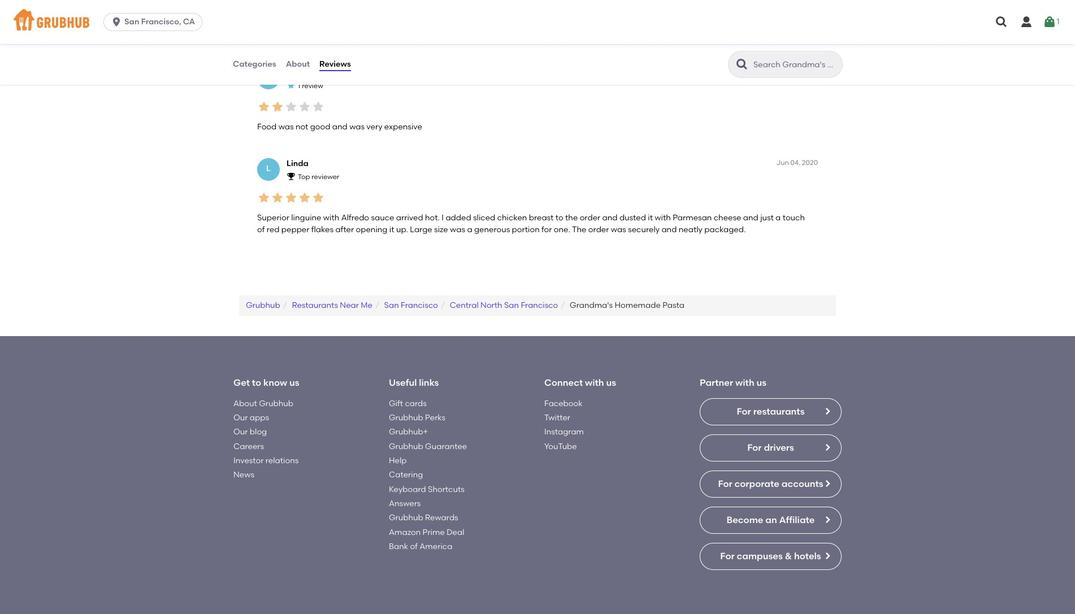 Task type: locate. For each thing, give the bounding box(es) containing it.
of left the red
[[257, 225, 265, 235]]

search icon image
[[736, 58, 749, 71]]

about button
[[285, 44, 311, 85]]

1 horizontal spatial i
[[442, 213, 444, 223]]

1 vertical spatial of
[[410, 542, 418, 552]]

about
[[286, 59, 310, 69], [234, 399, 257, 409]]

0 vertical spatial it
[[648, 213, 653, 223]]

1 vertical spatial l
[[266, 164, 271, 174]]

an
[[766, 515, 777, 526]]

our up our blog link
[[234, 414, 248, 423]]

cheese
[[714, 213, 742, 223]]

but
[[605, 31, 618, 41]]

top reviewer
[[298, 173, 339, 181]]

facebook link
[[545, 399, 583, 409]]

0 vertical spatial i
[[257, 31, 259, 41]]

our blog link
[[234, 428, 267, 437]]

to inside superior linguine with alfredo sauce arrived hot.  i added sliced chicken breast to the order and dusted it with parmesan cheese and just a touch of red pepper flakes after opening it up.  large size was a generous portion for one. the order was securely and neatly packaged.
[[556, 213, 564, 223]]

for inside "link"
[[718, 479, 733, 490]]

about grubhub link
[[234, 399, 293, 409]]

2 right image from the top
[[823, 443, 832, 452]]

san francisco
[[384, 301, 438, 311]]

get
[[234, 378, 250, 389]]

2020 right the 24,
[[802, 68, 818, 75]]

homemade
[[615, 301, 661, 311]]

0 horizontal spatial to
[[252, 378, 261, 389]]

2 horizontal spatial a
[[776, 213, 781, 223]]

0 vertical spatial l
[[266, 73, 271, 83]]

0 vertical spatial to
[[556, 213, 564, 223]]

our
[[234, 414, 248, 423], [234, 428, 248, 437]]

0 horizontal spatial us
[[290, 378, 299, 389]]

order right the
[[589, 225, 609, 235]]

top
[[298, 173, 310, 181]]

star icon image
[[287, 81, 296, 90], [257, 100, 271, 114], [271, 100, 284, 114], [284, 100, 298, 114], [298, 100, 312, 114], [312, 100, 325, 114], [257, 191, 271, 205], [271, 191, 284, 205], [284, 191, 298, 205], [298, 191, 312, 205], [312, 191, 325, 205]]

francisco
[[401, 301, 438, 311], [521, 301, 558, 311]]

answers link
[[389, 499, 421, 509]]

1 vertical spatial about
[[234, 399, 257, 409]]

grubhub left restaurants
[[246, 301, 280, 311]]

expensive
[[384, 122, 422, 132]]

twitter
[[545, 414, 571, 423]]

were right both
[[639, 31, 658, 41]]

guarantee
[[425, 442, 467, 452]]

about inside about grubhub our apps our blog careers investor relations news
[[234, 399, 257, 409]]

3 right image from the top
[[823, 480, 832, 489]]

a
[[561, 31, 566, 41], [776, 213, 781, 223], [467, 225, 473, 235]]

central north san francisco link
[[450, 301, 558, 311]]

order up the
[[580, 213, 601, 223]]

bit
[[568, 31, 578, 41]]

1 horizontal spatial san
[[384, 301, 399, 311]]

were
[[541, 31, 559, 41], [639, 31, 658, 41]]

after
[[336, 225, 354, 235]]

grubhub guarantee link
[[389, 442, 467, 452]]

the
[[572, 225, 587, 235]]

cards
[[405, 399, 427, 409]]

chicken
[[497, 213, 527, 223]]

a left bit
[[561, 31, 566, 41]]

for corporate accounts link
[[700, 471, 842, 498]]

1 inside button
[[1057, 17, 1060, 26]]

america
[[420, 542, 453, 552]]

bank of america link
[[389, 542, 453, 552]]

right image
[[823, 552, 832, 561]]

blog
[[250, 428, 267, 437]]

0 horizontal spatial were
[[541, 31, 559, 41]]

svg image
[[995, 15, 1009, 29], [1020, 15, 1034, 29], [1044, 15, 1057, 29], [111, 16, 122, 28]]

san right north
[[504, 301, 519, 311]]

for left corporate
[[718, 479, 733, 490]]

l for linda
[[266, 164, 271, 174]]

facebook twitter instagram youtube
[[545, 399, 584, 452]]

l
[[266, 73, 271, 83], [266, 164, 271, 174]]

it left up.
[[390, 225, 394, 235]]

1 vertical spatial 2020
[[802, 159, 818, 167]]

1 horizontal spatial about
[[286, 59, 310, 69]]

us for partner with us
[[757, 378, 767, 389]]

i right hot.
[[442, 213, 444, 223]]

1 l from the top
[[266, 73, 271, 83]]

francisco right north
[[521, 301, 558, 311]]

flakes
[[311, 225, 334, 235]]

grubhub down know
[[259, 399, 293, 409]]

4 right image from the top
[[823, 516, 832, 525]]

l down categories
[[266, 73, 271, 83]]

grubhub+
[[389, 428, 428, 437]]

careers
[[234, 442, 264, 452]]

of inside gift cards grubhub perks grubhub+ grubhub guarantee help catering keyboard shortcuts answers grubhub rewards amazon prime deal bank of america
[[410, 542, 418, 552]]

main navigation navigation
[[0, 0, 1076, 44]]

food was not good and was very expensive
[[257, 122, 422, 132]]

right image
[[823, 407, 832, 416], [823, 443, 832, 452], [823, 480, 832, 489], [823, 516, 832, 525]]

for campuses & hotels
[[721, 551, 822, 562]]

for left campuses
[[721, 551, 735, 562]]

1 horizontal spatial to
[[556, 213, 564, 223]]

0 vertical spatial a
[[561, 31, 566, 41]]

and left neatly at top
[[662, 225, 677, 235]]

useful
[[389, 378, 417, 389]]

superior linguine with alfredo sauce arrived hot.  i added sliced chicken breast to the order and dusted it with parmesan cheese and just a touch of red pepper flakes after opening it up.  large size was a generous portion for one. the order was securely and neatly packaged.
[[257, 213, 805, 235]]

2020 right 04,
[[802, 159, 818, 167]]

right image inside for drivers link
[[823, 443, 832, 452]]

linguine
[[291, 213, 321, 223]]

04,
[[791, 159, 801, 167]]

us
[[290, 378, 299, 389], [606, 378, 616, 389], [757, 378, 767, 389]]

right image for for drivers
[[823, 443, 832, 452]]

ca
[[183, 17, 195, 27]]

1 vertical spatial i
[[442, 213, 444, 223]]

0 horizontal spatial 1
[[298, 82, 300, 90]]

2 us from the left
[[606, 378, 616, 389]]

us up for restaurants
[[757, 378, 767, 389]]

our up "careers"
[[234, 428, 248, 437]]

pasta
[[663, 301, 685, 311]]

for left 'drivers' at bottom right
[[748, 443, 762, 453]]

right image for for corporate accounts
[[823, 480, 832, 489]]

investor relations link
[[234, 456, 299, 466]]

1 vertical spatial our
[[234, 428, 248, 437]]

1 horizontal spatial a
[[561, 31, 566, 41]]

with right the connect
[[585, 378, 604, 389]]

of right bank
[[410, 542, 418, 552]]

for for for campuses & hotels
[[721, 551, 735, 562]]

right image inside 'become an affiliate' 'link'
[[823, 516, 832, 525]]

3 us from the left
[[757, 378, 767, 389]]

0 horizontal spatial a
[[467, 225, 473, 235]]

1 for 1
[[1057, 17, 1060, 26]]

i ordered fettuccine with cream pesto and penne in vodka sauce. portions were a bit small, but both were delicious.
[[257, 31, 696, 41]]

2 l from the top
[[266, 164, 271, 174]]

grubhub
[[246, 301, 280, 311], [259, 399, 293, 409], [389, 414, 423, 423], [389, 442, 423, 452], [389, 514, 423, 523]]

2 horizontal spatial san
[[504, 301, 519, 311]]

perks
[[425, 414, 446, 423]]

categories button
[[232, 44, 277, 85]]

i left ordered
[[257, 31, 259, 41]]

about up 1 review
[[286, 59, 310, 69]]

grubhub down gift cards link
[[389, 414, 423, 423]]

to up the one.
[[556, 213, 564, 223]]

careers link
[[234, 442, 264, 452]]

was down dusted
[[611, 225, 626, 235]]

categories
[[233, 59, 276, 69]]

restaurants
[[754, 406, 805, 417]]

0 horizontal spatial of
[[257, 225, 265, 235]]

Search Grandma's Homemade Pasta search field
[[753, 59, 839, 70]]

restaurants near me link
[[292, 301, 373, 311]]

right image for become an affiliate
[[823, 516, 832, 525]]

1 right image from the top
[[823, 407, 832, 416]]

san
[[124, 17, 139, 27], [384, 301, 399, 311], [504, 301, 519, 311]]

francisco,
[[141, 17, 181, 27]]

0 vertical spatial 1
[[1057, 17, 1060, 26]]

l left trophy icon
[[266, 164, 271, 174]]

for drivers link
[[700, 435, 842, 462]]

1 2020 from the top
[[802, 68, 818, 75]]

svg image inside 'san francisco, ca' button
[[111, 16, 122, 28]]

1 vertical spatial it
[[390, 225, 394, 235]]

0 horizontal spatial francisco
[[401, 301, 438, 311]]

for down the partner with us
[[737, 406, 751, 417]]

right image inside for restaurants link
[[823, 407, 832, 416]]

0 horizontal spatial about
[[234, 399, 257, 409]]

portions
[[508, 31, 539, 41]]

amazon prime deal link
[[389, 528, 465, 538]]

0 vertical spatial about
[[286, 59, 310, 69]]

order
[[580, 213, 601, 223], [589, 225, 609, 235]]

right image for for restaurants
[[823, 407, 832, 416]]

1 vertical spatial 1
[[298, 82, 300, 90]]

us right the connect
[[606, 378, 616, 389]]

news link
[[234, 471, 254, 480]]

san left francisco,
[[124, 17, 139, 27]]

about inside about button
[[286, 59, 310, 69]]

it up securely
[[648, 213, 653, 223]]

0 vertical spatial 2020
[[802, 68, 818, 75]]

2 2020 from the top
[[802, 159, 818, 167]]

shortcuts
[[428, 485, 465, 495]]

rewards
[[425, 514, 458, 523]]

0 horizontal spatial i
[[257, 31, 259, 41]]

bank
[[389, 542, 408, 552]]

about up our apps link
[[234, 399, 257, 409]]

1 horizontal spatial 1
[[1057, 17, 1060, 26]]

for restaurants link
[[700, 399, 842, 426]]

and
[[403, 31, 418, 41], [332, 122, 348, 132], [603, 213, 618, 223], [744, 213, 759, 223], [662, 225, 677, 235]]

1 horizontal spatial were
[[639, 31, 658, 41]]

a right just
[[776, 213, 781, 223]]

1 button
[[1044, 12, 1060, 32]]

1 horizontal spatial it
[[648, 213, 653, 223]]

2 horizontal spatial us
[[757, 378, 767, 389]]

1 horizontal spatial francisco
[[521, 301, 558, 311]]

right image inside "for corporate accounts" "link"
[[823, 480, 832, 489]]

0 horizontal spatial san
[[124, 17, 139, 27]]

keyboard
[[389, 485, 426, 495]]

touch
[[783, 213, 805, 223]]

svg image inside the 1 button
[[1044, 15, 1057, 29]]

facebook
[[545, 399, 583, 409]]

sauce
[[371, 213, 394, 223]]

1 review
[[298, 82, 323, 90]]

hotels
[[794, 551, 822, 562]]

1 horizontal spatial of
[[410, 542, 418, 552]]

us right know
[[290, 378, 299, 389]]

l for liz
[[266, 73, 271, 83]]

0 vertical spatial of
[[257, 225, 265, 235]]

were left bit
[[541, 31, 559, 41]]

francisco left "central"
[[401, 301, 438, 311]]

1 horizontal spatial us
[[606, 378, 616, 389]]

2 our from the top
[[234, 428, 248, 437]]

san inside button
[[124, 17, 139, 27]]

north
[[481, 301, 503, 311]]

for for for drivers
[[748, 443, 762, 453]]

to right get
[[252, 378, 261, 389]]

san right me
[[384, 301, 399, 311]]

0 vertical spatial our
[[234, 414, 248, 423]]

penne
[[420, 31, 445, 41]]

a down added
[[467, 225, 473, 235]]



Task type: describe. For each thing, give the bounding box(es) containing it.
grandma's
[[570, 301, 613, 311]]

grubhub inside about grubhub our apps our blog careers investor relations news
[[259, 399, 293, 409]]

keyboard shortcuts link
[[389, 485, 465, 495]]

1 our from the top
[[234, 414, 248, 423]]

1 us from the left
[[290, 378, 299, 389]]

1 vertical spatial a
[[776, 213, 781, 223]]

large
[[410, 225, 432, 235]]

for for for restaurants
[[737, 406, 751, 417]]

gift
[[389, 399, 403, 409]]

our apps link
[[234, 414, 269, 423]]

1 vertical spatial order
[[589, 225, 609, 235]]

was left not
[[279, 122, 294, 132]]

generous
[[474, 225, 510, 235]]

alfredo
[[341, 213, 369, 223]]

with up securely
[[655, 213, 671, 223]]

red
[[267, 225, 280, 235]]

grubhub down answers
[[389, 514, 423, 523]]

corporate
[[735, 479, 780, 490]]

gift cards grubhub perks grubhub+ grubhub guarantee help catering keyboard shortcuts answers grubhub rewards amazon prime deal bank of america
[[389, 399, 467, 552]]

linda
[[287, 159, 309, 168]]

restaurants near me
[[292, 301, 373, 311]]

vodka
[[455, 31, 479, 41]]

connect with us
[[545, 378, 616, 389]]

relations
[[266, 456, 299, 466]]

san for san francisco
[[384, 301, 399, 311]]

sliced
[[473, 213, 496, 223]]

help
[[389, 456, 407, 466]]

aug 24, 2020
[[776, 68, 818, 75]]

grubhub down the "grubhub+" link
[[389, 442, 423, 452]]

superior
[[257, 213, 290, 223]]

news
[[234, 471, 254, 480]]

for
[[542, 225, 552, 235]]

2 vertical spatial a
[[467, 225, 473, 235]]

central
[[450, 301, 479, 311]]

of inside superior linguine with alfredo sauce arrived hot.  i added sliced chicken breast to the order and dusted it with parmesan cheese and just a touch of red pepper flakes after opening it up.  large size was a generous portion for one. the order was securely and neatly packaged.
[[257, 225, 265, 235]]

san francisco, ca
[[124, 17, 195, 27]]

gift cards link
[[389, 399, 427, 409]]

connect
[[545, 378, 583, 389]]

youtube
[[545, 442, 577, 452]]

about for about grubhub our apps our blog careers investor relations news
[[234, 399, 257, 409]]

about grubhub our apps our blog careers investor relations news
[[234, 399, 299, 480]]

0 horizontal spatial it
[[390, 225, 394, 235]]

1 vertical spatial to
[[252, 378, 261, 389]]

about for about
[[286, 59, 310, 69]]

1 were from the left
[[541, 31, 559, 41]]

i inside superior linguine with alfredo sauce arrived hot.  i added sliced chicken breast to the order and dusted it with parmesan cheese and just a touch of red pepper flakes after opening it up.  large size was a generous portion for one. the order was securely and neatly packaged.
[[442, 213, 444, 223]]

aug
[[776, 68, 790, 75]]

grandma's homemade pasta
[[570, 301, 685, 311]]

with right partner
[[736, 378, 755, 389]]

answers
[[389, 499, 421, 509]]

and right good
[[332, 122, 348, 132]]

grubhub perks link
[[389, 414, 446, 423]]

become an affiliate
[[727, 515, 815, 526]]

jun 04, 2020
[[777, 159, 818, 167]]

delicious.
[[660, 31, 696, 41]]

help link
[[389, 456, 407, 466]]

san francisco, ca button
[[104, 13, 207, 31]]

added
[[446, 213, 471, 223]]

1 francisco from the left
[[401, 301, 438, 311]]

was left the very
[[350, 122, 365, 132]]

very
[[367, 122, 383, 132]]

and left dusted
[[603, 213, 618, 223]]

2 francisco from the left
[[521, 301, 558, 311]]

2 were from the left
[[639, 31, 658, 41]]

cream
[[353, 31, 378, 41]]

for drivers
[[748, 443, 794, 453]]

for for for corporate accounts
[[718, 479, 733, 490]]

for corporate accounts
[[718, 479, 824, 490]]

instagram link
[[545, 428, 584, 437]]

grubhub+ link
[[389, 428, 428, 437]]

2020 for superior linguine with alfredo sauce arrived hot.  i added sliced chicken breast to the order and dusted it with parmesan cheese and just a touch of red pepper flakes after opening it up.  large size was a generous portion for one. the order was securely and neatly packaged.
[[802, 159, 818, 167]]

&
[[785, 551, 792, 562]]

neatly
[[679, 225, 703, 235]]

with left cream at top
[[335, 31, 351, 41]]

become
[[727, 515, 764, 526]]

near
[[340, 301, 359, 311]]

and right pesto
[[403, 31, 418, 41]]

prime
[[423, 528, 445, 538]]

reviewer
[[312, 173, 339, 181]]

san francisco link
[[384, 301, 438, 311]]

0 vertical spatial order
[[580, 213, 601, 223]]

youtube link
[[545, 442, 577, 452]]

not
[[296, 122, 308, 132]]

san for san francisco, ca
[[124, 17, 139, 27]]

just
[[761, 213, 774, 223]]

size
[[434, 225, 448, 235]]

links
[[419, 378, 439, 389]]

affiliate
[[780, 515, 815, 526]]

up.
[[396, 225, 408, 235]]

catering
[[389, 471, 423, 480]]

instagram
[[545, 428, 584, 437]]

hot.
[[425, 213, 440, 223]]

the
[[566, 213, 578, 223]]

portion
[[512, 225, 540, 235]]

trophy icon image
[[287, 172, 296, 181]]

with up flakes
[[323, 213, 339, 223]]

us for connect with us
[[606, 378, 616, 389]]

useful links
[[389, 378, 439, 389]]

packaged.
[[705, 225, 746, 235]]

arrived
[[396, 213, 423, 223]]

was down added
[[450, 225, 465, 235]]

good
[[310, 122, 331, 132]]

grubhub link
[[246, 301, 280, 311]]

ordered
[[261, 31, 292, 41]]

small,
[[580, 31, 603, 41]]

catering link
[[389, 471, 423, 480]]

2020 for food was not good and was very expensive
[[802, 68, 818, 75]]

1 for 1 review
[[298, 82, 300, 90]]

parmesan
[[673, 213, 712, 223]]

restaurants
[[292, 301, 338, 311]]

and left just
[[744, 213, 759, 223]]

pepper
[[282, 225, 310, 235]]

24,
[[791, 68, 801, 75]]

me
[[361, 301, 373, 311]]

liz
[[287, 68, 297, 77]]

review
[[302, 82, 323, 90]]



Task type: vqa. For each thing, say whether or not it's contained in the screenshot.
deliciously sweet apple baked into a soft blonde cookie with hints of caramel
no



